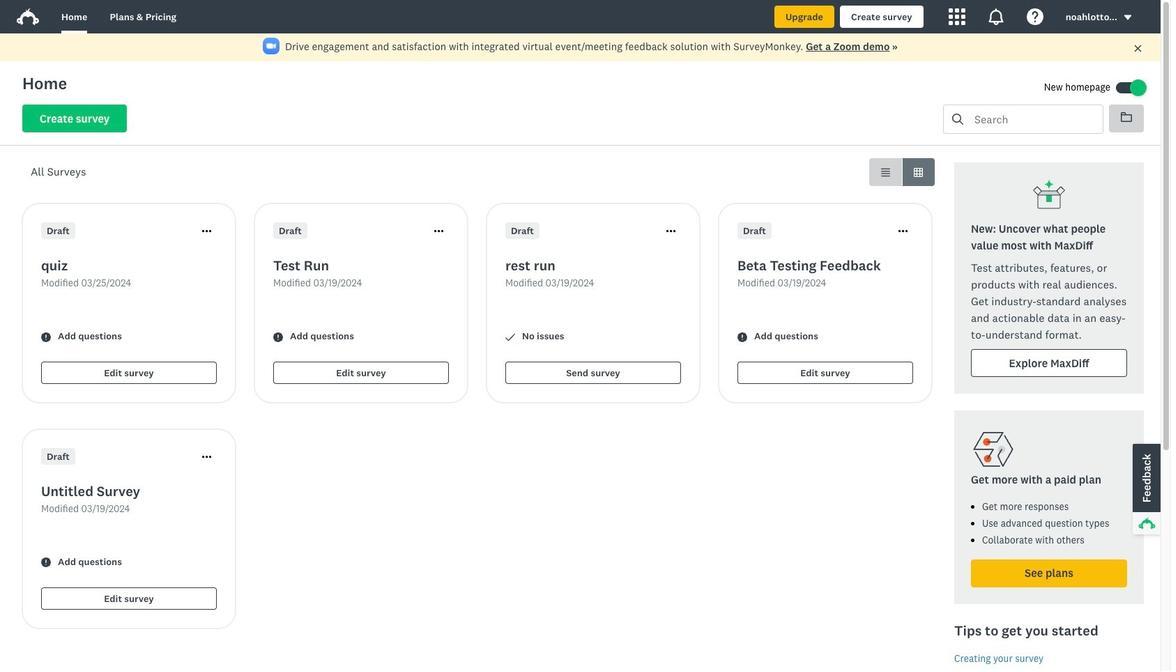Task type: describe. For each thing, give the bounding box(es) containing it.
1 brand logo image from the top
[[17, 6, 39, 28]]

2 folders image from the top
[[1122, 112, 1133, 122]]

help icon image
[[1027, 8, 1044, 25]]

Search text field
[[964, 105, 1104, 133]]

no issues image
[[506, 332, 515, 342]]

1 folders image from the top
[[1122, 112, 1133, 123]]

response based pricing icon image
[[972, 428, 1016, 472]]



Task type: vqa. For each thing, say whether or not it's contained in the screenshot.
Products Icon to the left
no



Task type: locate. For each thing, give the bounding box(es) containing it.
max diff icon image
[[1033, 179, 1067, 213]]

x image
[[1134, 44, 1143, 53]]

folders image
[[1122, 112, 1133, 123], [1122, 112, 1133, 122]]

products icon image
[[949, 8, 966, 25], [949, 8, 966, 25]]

search image
[[953, 114, 964, 125]]

search image
[[953, 114, 964, 125]]

brand logo image
[[17, 6, 39, 28], [17, 8, 39, 25]]

group
[[870, 158, 935, 186]]

dropdown arrow icon image
[[1124, 13, 1134, 22], [1125, 15, 1132, 20]]

warning image
[[41, 332, 51, 342], [273, 332, 283, 342], [738, 332, 748, 342], [41, 558, 51, 568]]

2 brand logo image from the top
[[17, 8, 39, 25]]

notification center icon image
[[988, 8, 1005, 25]]



